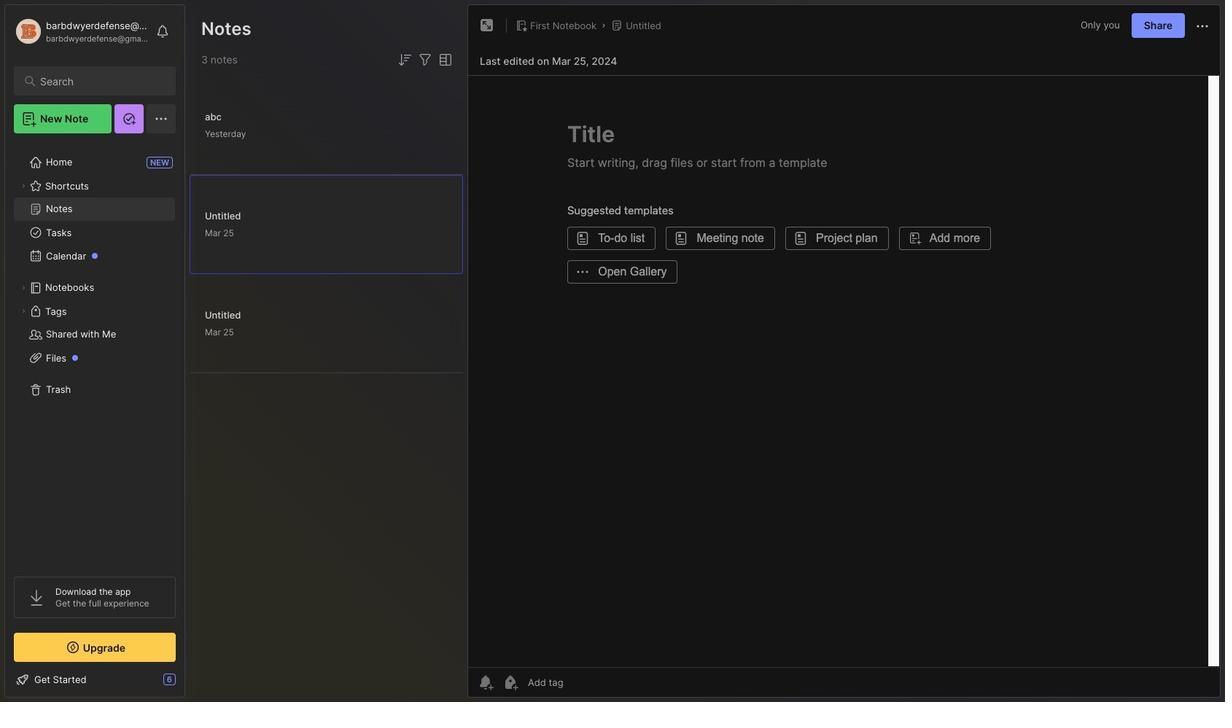 Task type: locate. For each thing, give the bounding box(es) containing it.
note window element
[[468, 4, 1221, 702]]

None search field
[[40, 72, 163, 90]]

expand tags image
[[19, 307, 28, 316]]

More actions field
[[1194, 16, 1212, 35]]

none search field inside main "element"
[[40, 72, 163, 90]]

main element
[[0, 0, 190, 702]]

Account field
[[14, 17, 149, 46]]

tree
[[5, 142, 185, 564]]

Add tag field
[[527, 676, 637, 689]]

expand note image
[[478, 17, 496, 34]]



Task type: describe. For each thing, give the bounding box(es) containing it.
Sort options field
[[396, 51, 414, 69]]

add tag image
[[502, 674, 519, 691]]

Note Editor text field
[[468, 75, 1220, 667]]

more actions image
[[1194, 17, 1212, 35]]

Search text field
[[40, 74, 163, 88]]

Help and Learning task checklist field
[[5, 668, 185, 691]]

Add filters field
[[416, 51, 434, 69]]

expand notebooks image
[[19, 284, 28, 292]]

tree inside main "element"
[[5, 142, 185, 564]]

add filters image
[[416, 51, 434, 69]]

View options field
[[434, 51, 454, 69]]

click to collapse image
[[184, 675, 195, 693]]

add a reminder image
[[477, 674, 495, 691]]



Task type: vqa. For each thing, say whether or not it's contained in the screenshot.
"TAGS" Button
no



